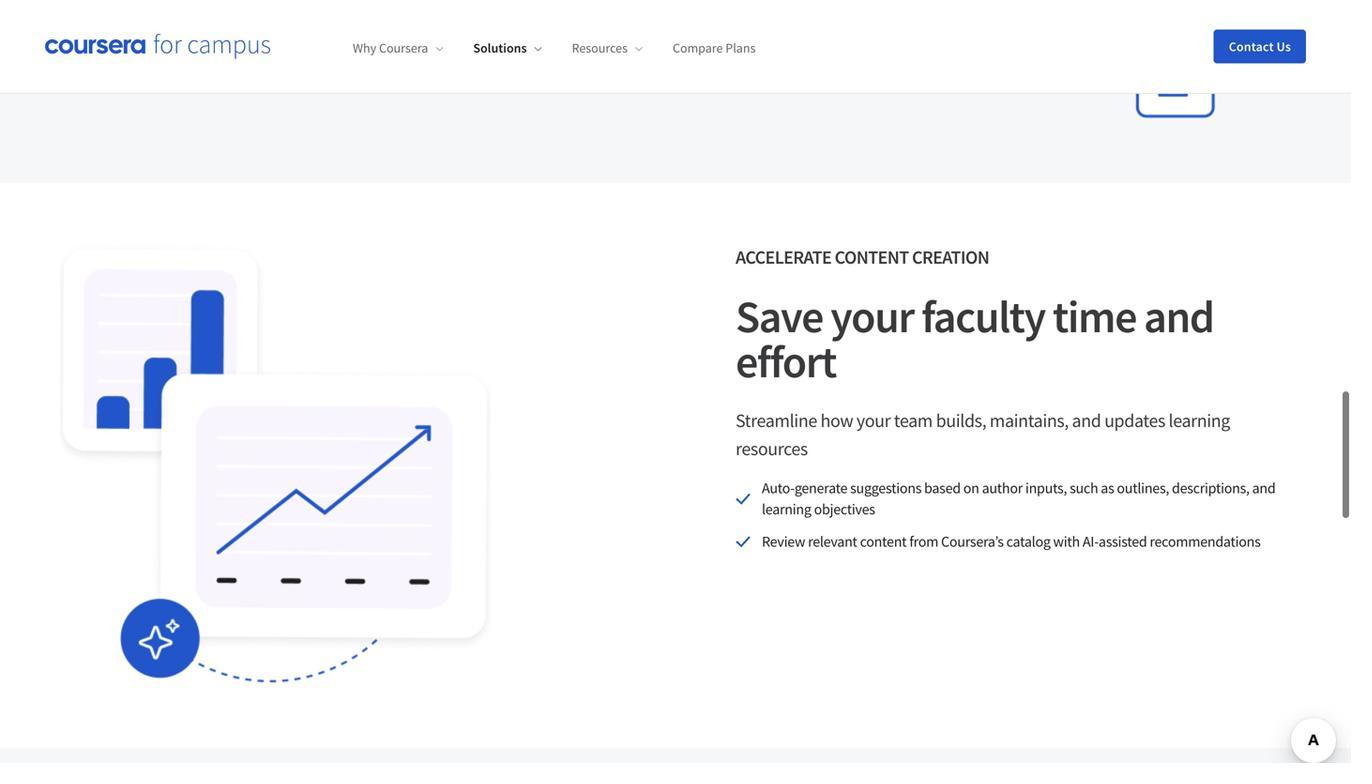 Task type: locate. For each thing, give the bounding box(es) containing it.
and left updates
[[1073, 409, 1102, 432]]

and right descriptions,
[[1253, 479, 1276, 498]]

1 horizontal spatial and
[[1144, 288, 1214, 345]]

solutions
[[473, 40, 527, 57]]

contact
[[1229, 38, 1274, 55]]

recommendations
[[1150, 532, 1261, 551]]

how
[[821, 409, 854, 432]]

catalog
[[1007, 532, 1051, 551]]

your right how
[[857, 409, 891, 432]]

content
[[860, 532, 907, 551]]

2 horizontal spatial and
[[1253, 479, 1276, 498]]

resources
[[572, 40, 628, 57]]

relevant
[[808, 532, 858, 551]]

save your faculty time and effort
[[736, 288, 1214, 390]]

0 vertical spatial your
[[831, 288, 914, 345]]

1 vertical spatial learning
[[762, 500, 812, 519]]

coursera's
[[942, 532, 1004, 551]]

coursera for campus image
[[45, 34, 270, 59]]

accelerate content creation
[[736, 246, 990, 269]]

your inside save your faculty time and effort
[[831, 288, 914, 345]]

0 horizontal spatial learning
[[762, 500, 812, 519]]

learning
[[1169, 409, 1231, 432], [762, 500, 812, 519]]

as
[[1101, 479, 1115, 498]]

save
[[736, 288, 823, 345]]

0 vertical spatial and
[[1144, 288, 1214, 345]]

your
[[831, 288, 914, 345], [857, 409, 891, 432]]

auto-
[[762, 479, 795, 498]]

coursera
[[379, 40, 428, 57]]

2 vertical spatial and
[[1253, 479, 1276, 498]]

your down content
[[831, 288, 914, 345]]

learning down auto-
[[762, 500, 812, 519]]

us
[[1277, 38, 1292, 55]]

bc-2060 course builder landing page assets illustration3 700x700 image
[[60, 243, 491, 688]]

learning inside auto-generate suggestions based on author inputs, such as outlines, descriptions, and learning objectives
[[762, 500, 812, 519]]

with
[[1054, 532, 1080, 551]]

and
[[1144, 288, 1214, 345], [1073, 409, 1102, 432], [1253, 479, 1276, 498]]

0 horizontal spatial and
[[1073, 409, 1102, 432]]

1 vertical spatial your
[[857, 409, 891, 432]]

contact us
[[1229, 38, 1292, 55]]

1 horizontal spatial learning
[[1169, 409, 1231, 432]]

1 vertical spatial and
[[1073, 409, 1102, 432]]

solutions link
[[473, 40, 542, 57]]

0 vertical spatial learning
[[1169, 409, 1231, 432]]

learning right updates
[[1169, 409, 1231, 432]]

and right time
[[1144, 288, 1214, 345]]

review relevant content from coursera's catalog with ai-assisted recommendations
[[762, 532, 1261, 551]]

and inside save your faculty time and effort
[[1144, 288, 1214, 345]]



Task type: describe. For each thing, give the bounding box(es) containing it.
inputs,
[[1026, 479, 1068, 498]]

based
[[925, 479, 961, 498]]

streamline
[[736, 409, 818, 432]]

compare plans link
[[673, 40, 756, 57]]

why coursera link
[[353, 40, 443, 57]]

auto-generate suggestions based on author inputs, such as outlines, descriptions, and learning objectives
[[762, 479, 1276, 519]]

resources link
[[572, 40, 643, 57]]

faculty
[[922, 288, 1046, 345]]

maintains,
[[990, 409, 1069, 432]]

descriptions,
[[1172, 479, 1250, 498]]

outlines,
[[1117, 479, 1170, 498]]

resources
[[736, 437, 808, 461]]

streamline how your team builds, maintains, and updates learning resources
[[736, 409, 1231, 461]]

team
[[894, 409, 933, 432]]

assisted
[[1099, 532, 1148, 551]]

generate
[[795, 479, 848, 498]]

on
[[964, 479, 980, 498]]

compare plans
[[673, 40, 756, 57]]

objectives
[[814, 500, 876, 519]]

suggestions
[[851, 479, 922, 498]]

time
[[1053, 288, 1137, 345]]

your inside streamline how your team builds, maintains, and updates learning resources
[[857, 409, 891, 432]]

and inside streamline how your team builds, maintains, and updates learning resources
[[1073, 409, 1102, 432]]

such
[[1070, 479, 1099, 498]]

content
[[835, 246, 909, 269]]

effort
[[736, 333, 836, 390]]

updates
[[1105, 409, 1166, 432]]

accelerate
[[736, 246, 832, 269]]

learning inside streamline how your team builds, maintains, and updates learning resources
[[1169, 409, 1231, 432]]

from
[[910, 532, 939, 551]]

and inside auto-generate suggestions based on author inputs, such as outlines, descriptions, and learning objectives
[[1253, 479, 1276, 498]]

plans
[[726, 40, 756, 57]]

creation
[[912, 246, 990, 269]]

why coursera
[[353, 40, 428, 57]]

review
[[762, 532, 806, 551]]

ai-
[[1083, 532, 1099, 551]]

author
[[982, 479, 1023, 498]]

why
[[353, 40, 377, 57]]

compare
[[673, 40, 723, 57]]

contact us button
[[1214, 30, 1307, 63]]

builds,
[[936, 409, 987, 432]]



Task type: vqa. For each thing, say whether or not it's contained in the screenshot.
outlines,
yes



